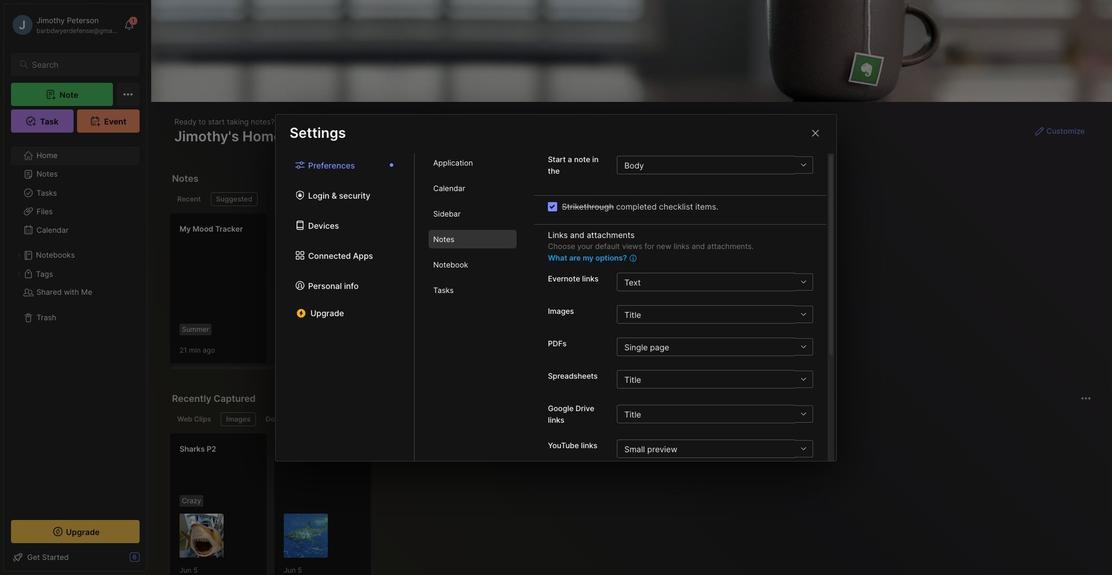 Task type: describe. For each thing, give the bounding box(es) containing it.
Search text field
[[32, 59, 129, 70]]

Choose default view option for Images field
[[617, 305, 814, 324]]

Choose default view option for Spreadsheets field
[[617, 370, 814, 389]]

Choose default view option for YouTube links field
[[617, 440, 814, 458]]

Choose default view option for Evernote links field
[[617, 273, 814, 291]]

1 row group from the top
[[170, 213, 1113, 371]]

2 thumbnail image from the left
[[284, 514, 328, 558]]

Start a new note in the body or title. field
[[617, 156, 814, 174]]

tree inside 'main' element
[[4, 140, 147, 510]]



Task type: vqa. For each thing, say whether or not it's contained in the screenshot.
the top row group
yes



Task type: locate. For each thing, give the bounding box(es) containing it.
Choose default view option for Google Drive links field
[[617, 405, 814, 424]]

0 vertical spatial row group
[[170, 213, 1113, 371]]

tree
[[4, 140, 147, 510]]

none search field inside 'main' element
[[32, 57, 129, 71]]

expand tags image
[[15, 271, 22, 278]]

0 horizontal spatial thumbnail image
[[180, 514, 224, 558]]

None search field
[[32, 57, 129, 71]]

thumbnail image
[[180, 514, 224, 558], [284, 514, 328, 558]]

Choose default view option for PDFs field
[[617, 338, 814, 356]]

tab list
[[276, 154, 415, 461], [415, 154, 531, 461], [172, 192, 777, 206], [172, 413, 1090, 427]]

row group
[[170, 213, 1113, 371], [170, 433, 378, 575]]

1 horizontal spatial thumbnail image
[[284, 514, 328, 558]]

tab
[[429, 154, 517, 172], [429, 179, 517, 198], [172, 192, 206, 206], [211, 192, 258, 206], [429, 205, 517, 223], [429, 230, 517, 249], [429, 256, 517, 274], [429, 281, 517, 300], [172, 413, 216, 427], [221, 413, 256, 427], [260, 413, 309, 427]]

Select137 checkbox
[[548, 202, 557, 211]]

1 vertical spatial row group
[[170, 433, 378, 575]]

2 row group from the top
[[170, 433, 378, 575]]

1 thumbnail image from the left
[[180, 514, 224, 558]]

main element
[[0, 0, 151, 575]]

close image
[[809, 126, 823, 140]]

expand notebooks image
[[15, 252, 22, 259]]



